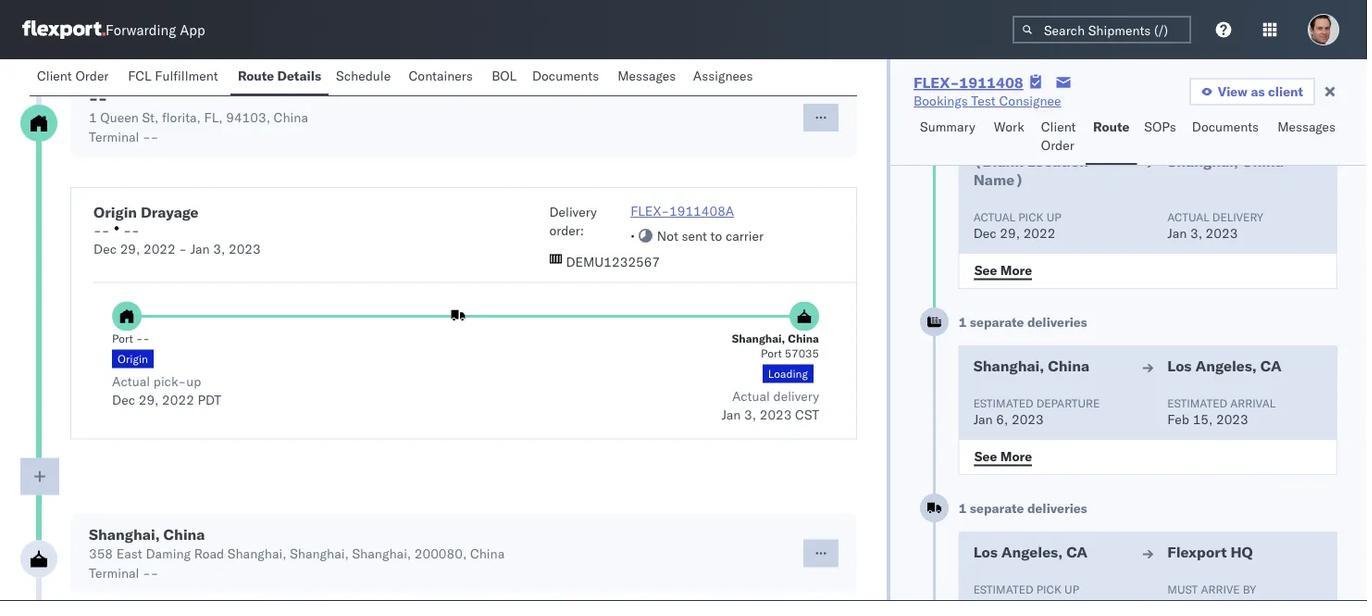 Task type: vqa. For each thing, say whether or not it's contained in the screenshot.
Package in Package totals - -
no



Task type: locate. For each thing, give the bounding box(es) containing it.
view as client button
[[1190, 78, 1316, 106]]

client order button
[[30, 59, 121, 95], [1034, 110, 1086, 165]]

client up location on the top right
[[1042, 119, 1077, 135]]

•
[[631, 227, 635, 244]]

2 horizontal spatial 3,
[[1191, 225, 1203, 241]]

shanghai, china up estimated departure jan 6, 2023
[[974, 357, 1090, 375]]

china up 'daming'
[[164, 525, 205, 543]]

0 vertical spatial order
[[75, 68, 109, 84]]

jan inside estimated departure jan 6, 2023
[[974, 411, 994, 427]]

china right 200080,
[[470, 545, 505, 561]]

dec left pdt
[[112, 391, 135, 408]]

0 horizontal spatial route
[[238, 68, 274, 84]]

0 horizontal spatial ca
[[1067, 543, 1088, 561]]

shanghai, china up actual delivery jan 3, 2023
[[1168, 152, 1284, 170]]

1 vertical spatial up
[[186, 373, 201, 389]]

1 vertical spatial delivery
[[774, 388, 820, 404]]

angeles,
[[1196, 357, 1258, 375], [1002, 543, 1063, 561]]

documents button right bol
[[525, 59, 611, 95]]

arrive
[[1202, 582, 1241, 596]]

more
[[1001, 262, 1033, 278], [1001, 448, 1033, 464]]

terminal down 358
[[89, 564, 139, 581]]

order left fcl
[[75, 68, 109, 84]]

1 vertical spatial order
[[1042, 137, 1075, 153]]

actual down loading
[[733, 388, 771, 404]]

1 vertical spatial 1 separate deliveries
[[959, 500, 1088, 516]]

flex- up •
[[631, 203, 670, 219]]

delivery order:
[[550, 204, 597, 238]]

forwarding app link
[[22, 20, 205, 39]]

ca up estimated pick up
[[1067, 543, 1088, 561]]

0 horizontal spatial order
[[75, 68, 109, 84]]

fl,
[[204, 109, 223, 125]]

0 vertical spatial los angeles, ca
[[1168, 357, 1282, 375]]

flex-1911408
[[914, 73, 1024, 92]]

29, down pick-
[[139, 391, 159, 408]]

1911408a
[[670, 203, 735, 219]]

1 horizontal spatial los
[[1168, 357, 1192, 375]]

1 vertical spatial client order
[[1042, 119, 1077, 153]]

3,
[[1191, 225, 1203, 241], [213, 241, 225, 257], [745, 406, 757, 422]]

1 vertical spatial pick
[[1037, 582, 1062, 596]]

client order down the consignee
[[1042, 119, 1077, 153]]

0 vertical spatial deliveries
[[1028, 314, 1088, 330]]

los up estimated pick up
[[974, 543, 998, 561]]

2 see from the top
[[975, 448, 998, 464]]

dec inside actual pick up dec 29, 2022
[[974, 225, 997, 241]]

200080,
[[415, 545, 467, 561]]

2 separate from the top
[[970, 500, 1025, 516]]

client down flexport. image
[[37, 68, 72, 84]]

1 horizontal spatial client order button
[[1034, 110, 1086, 165]]

see
[[975, 262, 998, 278], [975, 448, 998, 464]]

0 horizontal spatial documents
[[532, 68, 599, 84]]

up inside port -- origin actual pick-up dec 29, 2022 pdt
[[186, 373, 201, 389]]

1 horizontal spatial delivery
[[1213, 210, 1264, 224]]

1 vertical spatial deliveries
[[1028, 500, 1088, 516]]

0 vertical spatial client order
[[37, 68, 109, 84]]

documents right bol button
[[532, 68, 599, 84]]

documents button
[[525, 59, 611, 95], [1185, 110, 1271, 165]]

los angeles, ca up estimated arrival feb 15, 2023
[[1168, 357, 1282, 375]]

fulfillment
[[155, 68, 218, 84]]

messages button down client
[[1271, 110, 1346, 165]]

0 vertical spatial 1
[[89, 109, 97, 125]]

0 horizontal spatial client
[[37, 68, 72, 84]]

not sent to carrier
[[657, 227, 764, 244]]

up inside actual pick up dec 29, 2022
[[1047, 210, 1062, 224]]

1
[[89, 109, 97, 125], [959, 314, 967, 330], [959, 500, 967, 516]]

1 separate deliveries up estimated pick up
[[959, 500, 1088, 516]]

los up feb
[[1168, 357, 1192, 375]]

angeles, up arrival
[[1196, 357, 1258, 375]]

actual inside port -- origin actual pick-up dec 29, 2022 pdt
[[112, 373, 150, 389]]

dec down origin drayage
[[94, 241, 117, 257]]

2022 down (blank location name)
[[1024, 225, 1056, 241]]

0 horizontal spatial port
[[112, 332, 133, 345]]

see down actual pick up dec 29, 2022
[[975, 262, 998, 278]]

to
[[711, 227, 723, 244]]

2022 down 'drayage'
[[144, 241, 176, 257]]

up
[[1047, 210, 1062, 224], [186, 373, 201, 389], [1065, 582, 1080, 596]]

client order for bottommost "client order" button
[[1042, 119, 1077, 153]]

see for shanghai, china
[[975, 448, 998, 464]]

hq
[[1231, 543, 1254, 561]]

0 vertical spatial delivery
[[1213, 210, 1264, 224]]

2 terminal from the top
[[89, 564, 139, 581]]

flexport. image
[[22, 20, 106, 39]]

--
[[94, 222, 110, 238], [124, 222, 140, 238]]

0 vertical spatial client
[[37, 68, 72, 84]]

dec down name)
[[974, 225, 997, 241]]

as
[[1252, 83, 1266, 100]]

1 vertical spatial see more button
[[964, 443, 1044, 470]]

pick for estimated pick up
[[1037, 582, 1062, 596]]

1 vertical spatial flex-
[[631, 203, 670, 219]]

0 vertical spatial pick
[[1019, 210, 1044, 224]]

1 vertical spatial more
[[1001, 448, 1033, 464]]

departure
[[1037, 396, 1101, 410]]

china up 57035
[[788, 332, 820, 345]]

2 horizontal spatial up
[[1065, 582, 1080, 596]]

messages down client
[[1278, 119, 1337, 135]]

2 vertical spatial up
[[1065, 582, 1080, 596]]

demu1232567
[[566, 253, 660, 270]]

see more button down 6,
[[964, 443, 1044, 470]]

more down 6,
[[1001, 448, 1033, 464]]

jan inside actual delivery jan 3, 2023
[[1168, 225, 1188, 241]]

1 horizontal spatial route
[[1094, 119, 1130, 135]]

1 see more button from the top
[[964, 257, 1044, 284]]

actual
[[974, 210, 1016, 224], [1168, 210, 1210, 224], [112, 373, 150, 389], [733, 388, 771, 404]]

queen
[[100, 109, 139, 125]]

1 vertical spatial los angeles, ca
[[974, 543, 1088, 561]]

1 vertical spatial angeles,
[[1002, 543, 1063, 561]]

1 more from the top
[[1001, 262, 1033, 278]]

client order
[[37, 68, 109, 84], [1042, 119, 1077, 153]]

actual inside shanghai, china port 57035 loading actual delivery jan 3, 2023 cst
[[733, 388, 771, 404]]

1 vertical spatial terminal
[[89, 564, 139, 581]]

0 vertical spatial origin
[[94, 203, 137, 221]]

shanghai, inside shanghai, china port 57035 loading actual delivery jan 3, 2023 cst
[[732, 332, 786, 345]]

work button
[[987, 110, 1034, 165]]

route
[[238, 68, 274, 84], [1094, 119, 1130, 135]]

1 separate deliveries
[[959, 314, 1088, 330], [959, 500, 1088, 516]]

1 1 separate deliveries from the top
[[959, 314, 1088, 330]]

client
[[1269, 83, 1304, 100]]

dec
[[974, 225, 997, 241], [94, 241, 117, 257], [112, 391, 135, 408]]

1 horizontal spatial up
[[1047, 210, 1062, 224]]

client order down flexport. image
[[37, 68, 109, 84]]

china down view as client
[[1243, 152, 1284, 170]]

0 vertical spatial terminal
[[89, 129, 139, 145]]

terminal down queen
[[89, 129, 139, 145]]

0 horizontal spatial documents button
[[525, 59, 611, 95]]

more for (blank location name)
[[1001, 262, 1033, 278]]

messages button
[[611, 59, 686, 95], [1271, 110, 1346, 165]]

flex-1911408 link
[[914, 73, 1024, 92]]

app
[[180, 21, 205, 38]]

2 more from the top
[[1001, 448, 1033, 464]]

actual left pick-
[[112, 373, 150, 389]]

shanghai, china 358 east daming road shanghai, shanghai, shanghai, 200080, china terminal --
[[89, 525, 505, 581]]

order right work button
[[1042, 137, 1075, 153]]

client order button down the consignee
[[1034, 110, 1086, 165]]

0 horizontal spatial --
[[94, 222, 110, 238]]

2 see more from the top
[[975, 448, 1033, 464]]

29, inside port -- origin actual pick-up dec 29, 2022 pdt
[[139, 391, 159, 408]]

1 vertical spatial messages button
[[1271, 110, 1346, 165]]

1 horizontal spatial los angeles, ca
[[1168, 357, 1282, 375]]

1 vertical spatial client
[[1042, 119, 1077, 135]]

0 vertical spatial flex-
[[914, 73, 960, 92]]

assignees button
[[686, 59, 764, 95]]

1 horizontal spatial messages
[[1278, 119, 1337, 135]]

by
[[1244, 582, 1257, 596]]

0 horizontal spatial client order
[[37, 68, 109, 84]]

deliveries up estimated pick up
[[1028, 500, 1088, 516]]

1 separate from the top
[[970, 314, 1025, 330]]

delivery inside actual delivery jan 3, 2023
[[1213, 210, 1264, 224]]

florita,
[[162, 109, 201, 125]]

2023 inside estimated departure jan 6, 2023
[[1012, 411, 1044, 427]]

view as client
[[1219, 83, 1304, 100]]

1 horizontal spatial order
[[1042, 137, 1075, 153]]

1 horizontal spatial --
[[124, 222, 140, 238]]

estimated inside estimated departure jan 6, 2023
[[974, 396, 1034, 410]]

2023 inside estimated arrival feb 15, 2023
[[1217, 411, 1249, 427]]

work
[[995, 119, 1025, 135]]

separate
[[970, 314, 1025, 330], [970, 500, 1025, 516]]

0 vertical spatial route
[[238, 68, 274, 84]]

see more button
[[964, 257, 1044, 284], [964, 443, 1044, 470]]

1 horizontal spatial client order
[[1042, 119, 1077, 153]]

0 vertical spatial 1 separate deliveries
[[959, 314, 1088, 330]]

0 horizontal spatial delivery
[[774, 388, 820, 404]]

see down 6,
[[975, 448, 998, 464]]

1 vertical spatial documents
[[1193, 119, 1260, 135]]

dec 29, 2022 - jan 3, 2023
[[94, 241, 261, 257]]

flexport
[[1168, 543, 1228, 561]]

0 horizontal spatial messages
[[618, 68, 676, 84]]

2023 for jan 3, 2023
[[1206, 225, 1239, 241]]

2 vertical spatial 1
[[959, 500, 967, 516]]

route left 'sops'
[[1094, 119, 1130, 135]]

1 vertical spatial separate
[[970, 500, 1025, 516]]

containers
[[409, 68, 473, 84]]

0 vertical spatial see more
[[975, 262, 1033, 278]]

carrier
[[726, 227, 764, 244]]

0 vertical spatial port
[[112, 332, 133, 345]]

flex-
[[914, 73, 960, 92], [631, 203, 670, 219]]

pick-
[[154, 373, 186, 389]]

1 vertical spatial port
[[761, 346, 782, 360]]

order for top "client order" button
[[75, 68, 109, 84]]

jan inside shanghai, china port 57035 loading actual delivery jan 3, 2023 cst
[[722, 406, 741, 422]]

2022 down pick-
[[162, 391, 194, 408]]

1 horizontal spatial documents
[[1193, 119, 1260, 135]]

0 horizontal spatial up
[[186, 373, 201, 389]]

shanghai,
[[1168, 152, 1239, 170], [732, 332, 786, 345], [974, 357, 1045, 375], [89, 525, 160, 543], [228, 545, 287, 561], [290, 545, 349, 561], [352, 545, 411, 561]]

los angeles, ca up estimated pick up
[[974, 543, 1088, 561]]

1 horizontal spatial ca
[[1261, 357, 1282, 375]]

1 see from the top
[[975, 262, 998, 278]]

0 horizontal spatial client order button
[[30, 59, 121, 95]]

port inside shanghai, china port 57035 loading actual delivery jan 3, 2023 cst
[[761, 346, 782, 360]]

estimated for 15,
[[1168, 396, 1228, 410]]

documents button down the view
[[1185, 110, 1271, 165]]

see for (blank location name)
[[975, 262, 998, 278]]

1 terminal from the top
[[89, 129, 139, 145]]

2 deliveries from the top
[[1028, 500, 1088, 516]]

0 vertical spatial up
[[1047, 210, 1062, 224]]

0 vertical spatial more
[[1001, 262, 1033, 278]]

china
[[274, 109, 308, 125], [1243, 152, 1284, 170], [788, 332, 820, 345], [1049, 357, 1090, 375], [164, 525, 205, 543], [470, 545, 505, 561]]

angeles, up estimated pick up
[[1002, 543, 1063, 561]]

route up 94103,
[[238, 68, 274, 84]]

up for estimated pick up
[[1065, 582, 1080, 596]]

0 horizontal spatial los angeles, ca
[[974, 543, 1088, 561]]

1 see more from the top
[[975, 262, 1033, 278]]

messages button left assignees
[[611, 59, 686, 95]]

1 vertical spatial origin
[[118, 352, 148, 366]]

actual down name)
[[974, 210, 1016, 224]]

1 horizontal spatial flex-
[[914, 73, 960, 92]]

1 horizontal spatial angeles,
[[1196, 357, 1258, 375]]

0 horizontal spatial shanghai, china
[[974, 357, 1090, 375]]

0 vertical spatial documents button
[[525, 59, 611, 95]]

2 1 separate deliveries from the top
[[959, 500, 1088, 516]]

pick
[[1019, 210, 1044, 224], [1037, 582, 1062, 596]]

client order button down flexport. image
[[30, 59, 121, 95]]

(blank location name)
[[974, 152, 1089, 189]]

2023 inside actual delivery jan 3, 2023
[[1206, 225, 1239, 241]]

1 horizontal spatial port
[[761, 346, 782, 360]]

0 horizontal spatial flex-
[[631, 203, 670, 219]]

see more down actual pick up dec 29, 2022
[[975, 262, 1033, 278]]

deliveries up "departure" at the right bottom
[[1028, 314, 1088, 330]]

port
[[112, 332, 133, 345], [761, 346, 782, 360]]

0 vertical spatial separate
[[970, 314, 1025, 330]]

29,
[[1001, 225, 1021, 241], [120, 241, 140, 257], [139, 391, 159, 408]]

0 vertical spatial shanghai, china
[[1168, 152, 1284, 170]]

shanghai, china
[[1168, 152, 1284, 170], [974, 357, 1090, 375]]

feb
[[1168, 411, 1190, 427]]

terminal
[[89, 129, 139, 145], [89, 564, 139, 581]]

not
[[657, 227, 679, 244]]

up for actual pick up dec 29, 2022
[[1047, 210, 1062, 224]]

0 vertical spatial documents
[[532, 68, 599, 84]]

documents
[[532, 68, 599, 84], [1193, 119, 1260, 135]]

1911408
[[960, 73, 1024, 92]]

see more for (blank location name)
[[975, 262, 1033, 278]]

origin inside port -- origin actual pick-up dec 29, 2022 pdt
[[118, 352, 148, 366]]

cst
[[796, 406, 820, 422]]

china down route details button
[[274, 109, 308, 125]]

pick inside actual pick up dec 29, 2022
[[1019, 210, 1044, 224]]

actual down sops button
[[1168, 210, 1210, 224]]

0 vertical spatial see
[[975, 262, 998, 278]]

29, down origin drayage
[[120, 241, 140, 257]]

estimated inside estimated arrival feb 15, 2023
[[1168, 396, 1228, 410]]

1 separate deliveries up estimated departure jan 6, 2023
[[959, 314, 1088, 330]]

29, down name)
[[1001, 225, 1021, 241]]

-
[[89, 89, 98, 107], [98, 89, 107, 107], [143, 129, 151, 145], [151, 129, 159, 145], [94, 222, 102, 238], [102, 222, 110, 238], [124, 222, 132, 238], [132, 222, 140, 238], [179, 241, 187, 257], [136, 332, 143, 345], [143, 332, 150, 345], [143, 564, 151, 581], [151, 564, 159, 581]]

flex- up bookings
[[914, 73, 960, 92]]

3, inside shanghai, china port 57035 loading actual delivery jan 3, 2023 cst
[[745, 406, 757, 422]]

0 horizontal spatial los
[[974, 543, 998, 561]]

see more button down actual pick up dec 29, 2022
[[964, 257, 1044, 284]]

0 vertical spatial client order button
[[30, 59, 121, 95]]

see more down 6,
[[975, 448, 1033, 464]]

2022 inside actual pick up dec 29, 2022
[[1024, 225, 1056, 241]]

29, inside actual pick up dec 29, 2022
[[1001, 225, 1021, 241]]

bookings
[[914, 93, 968, 109]]

2 see more button from the top
[[964, 443, 1044, 470]]

1 horizontal spatial documents button
[[1185, 110, 1271, 165]]

jan
[[1168, 225, 1188, 241], [190, 241, 210, 257], [722, 406, 741, 422], [974, 411, 994, 427]]

0 vertical spatial messages button
[[611, 59, 686, 95]]

1 vertical spatial see
[[975, 448, 998, 464]]

documents for the top documents button
[[532, 68, 599, 84]]

1 -- from the left
[[94, 222, 110, 238]]

see more for shanghai, china
[[975, 448, 1033, 464]]

more down actual pick up dec 29, 2022
[[1001, 262, 1033, 278]]

1 horizontal spatial 3,
[[745, 406, 757, 422]]

more for shanghai, china
[[1001, 448, 1033, 464]]

schedule
[[336, 68, 391, 84]]

2023 for jan 6, 2023
[[1012, 411, 1044, 427]]

client
[[37, 68, 72, 84], [1042, 119, 1077, 135]]

2023
[[1206, 225, 1239, 241], [229, 241, 261, 257], [760, 406, 792, 422], [1012, 411, 1044, 427], [1217, 411, 1249, 427]]

messages left assignees
[[618, 68, 676, 84]]

documents down the view
[[1193, 119, 1260, 135]]

assignees
[[694, 68, 753, 84]]

1 vertical spatial see more
[[975, 448, 1033, 464]]

port -- origin actual pick-up dec 29, 2022 pdt
[[112, 332, 222, 408]]

1 vertical spatial route
[[1094, 119, 1130, 135]]

0 horizontal spatial angeles,
[[1002, 543, 1063, 561]]

see more button for (blank location name)
[[964, 257, 1044, 284]]

flex- for 1911408
[[914, 73, 960, 92]]

ca up arrival
[[1261, 357, 1282, 375]]

order inside client order
[[1042, 137, 1075, 153]]



Task type: describe. For each thing, give the bounding box(es) containing it.
route details
[[238, 68, 321, 84]]

-- 1 queen st, florita, fl, 94103, china terminal --
[[89, 89, 308, 145]]

0 vertical spatial angeles,
[[1196, 357, 1258, 375]]

0 vertical spatial ca
[[1261, 357, 1282, 375]]

2 -- from the left
[[124, 222, 140, 238]]

china inside -- 1 queen st, florita, fl, 94103, china terminal --
[[274, 109, 308, 125]]

loading
[[769, 367, 809, 381]]

1 vertical spatial shanghai, china
[[974, 357, 1090, 375]]

0 vertical spatial los
[[1168, 357, 1192, 375]]

pick for actual pick up dec 29, 2022
[[1019, 210, 1044, 224]]

view
[[1219, 83, 1248, 100]]

1 vertical spatial ca
[[1067, 543, 1088, 561]]

containers button
[[401, 59, 485, 95]]

flex- for 1911408a
[[631, 203, 670, 219]]

china inside shanghai, china port 57035 loading actual delivery jan 3, 2023 cst
[[788, 332, 820, 345]]

1 vertical spatial 1
[[959, 314, 967, 330]]

bol button
[[485, 59, 525, 95]]

china up "departure" at the right bottom
[[1049, 357, 1090, 375]]

actual delivery jan 3, 2023
[[1168, 210, 1264, 241]]

east
[[116, 545, 142, 561]]

forwarding
[[106, 21, 176, 38]]

see more button for shanghai, china
[[964, 443, 1044, 470]]

1 vertical spatial los
[[974, 543, 998, 561]]

documents for the bottom documents button
[[1193, 119, 1260, 135]]

1 inside -- 1 queen st, florita, fl, 94103, china terminal --
[[89, 109, 97, 125]]

3, inside actual delivery jan 3, 2023
[[1191, 225, 1203, 241]]

terminal inside -- 1 queen st, florita, fl, 94103, china terminal --
[[89, 129, 139, 145]]

0 horizontal spatial messages button
[[611, 59, 686, 95]]

sent
[[682, 227, 708, 244]]

forwarding app
[[106, 21, 205, 38]]

must
[[1168, 582, 1199, 596]]

estimated arrival feb 15, 2023
[[1168, 396, 1276, 427]]

order:
[[550, 222, 585, 238]]

dec inside port -- origin actual pick-up dec 29, 2022 pdt
[[112, 391, 135, 408]]

client order for top "client order" button
[[37, 68, 109, 84]]

0 horizontal spatial 3,
[[213, 241, 225, 257]]

drayage
[[141, 203, 199, 221]]

delivery
[[550, 204, 597, 220]]

summary
[[921, 119, 976, 135]]

1 vertical spatial client order button
[[1034, 110, 1086, 165]]

order for bottommost "client order" button
[[1042, 137, 1075, 153]]

consignee
[[1000, 93, 1062, 109]]

estimated for 6,
[[974, 396, 1034, 410]]

daming
[[146, 545, 191, 561]]

actual pick up dec 29, 2022
[[974, 210, 1062, 241]]

1 vertical spatial documents button
[[1185, 110, 1271, 165]]

pdt
[[198, 391, 222, 408]]

1 horizontal spatial messages button
[[1271, 110, 1346, 165]]

actual inside actual pick up dec 29, 2022
[[974, 210, 1016, 224]]

1 vertical spatial messages
[[1278, 119, 1337, 135]]

port inside port -- origin actual pick-up dec 29, 2022 pdt
[[112, 332, 133, 345]]

terminal inside shanghai, china 358 east daming road shanghai, shanghai, shanghai, 200080, china terminal --
[[89, 564, 139, 581]]

sops
[[1145, 119, 1177, 135]]

actual inside actual delivery jan 3, 2023
[[1168, 210, 1210, 224]]

1 horizontal spatial client
[[1042, 119, 1077, 135]]

schedule button
[[329, 59, 401, 95]]

estimated departure jan 6, 2023
[[974, 396, 1101, 427]]

route for route details
[[238, 68, 274, 84]]

st,
[[142, 109, 159, 125]]

1 horizontal spatial shanghai, china
[[1168, 152, 1284, 170]]

fcl fulfillment
[[128, 68, 218, 84]]

must arrive by
[[1168, 582, 1257, 596]]

fcl
[[128, 68, 152, 84]]

358
[[89, 545, 113, 561]]

shanghai, china port 57035 loading actual delivery jan 3, 2023 cst
[[722, 332, 820, 422]]

bookings test consignee
[[914, 93, 1062, 109]]

6,
[[997, 411, 1009, 427]]

flex-1911408a button
[[631, 203, 735, 219]]

flexport hq
[[1168, 543, 1254, 561]]

name)
[[974, 170, 1025, 189]]

flex-1911408a
[[631, 203, 735, 219]]

0 vertical spatial messages
[[618, 68, 676, 84]]

15,
[[1194, 411, 1214, 427]]

(blank
[[974, 152, 1024, 170]]

summary button
[[913, 110, 987, 165]]

route button
[[1086, 110, 1138, 165]]

road
[[194, 545, 224, 561]]

route details button
[[231, 59, 329, 95]]

test
[[972, 93, 996, 109]]

2023 inside shanghai, china port 57035 loading actual delivery jan 3, 2023 cst
[[760, 406, 792, 422]]

2023 for feb 15, 2023
[[1217, 411, 1249, 427]]

Search Shipments (/) text field
[[1013, 16, 1192, 44]]

fcl fulfillment button
[[121, 59, 231, 95]]

route for route
[[1094, 119, 1130, 135]]

1 deliveries from the top
[[1028, 314, 1088, 330]]

arrival
[[1231, 396, 1276, 410]]

details
[[277, 68, 321, 84]]

delivery inside shanghai, china port 57035 loading actual delivery jan 3, 2023 cst
[[774, 388, 820, 404]]

bookings test consignee link
[[914, 92, 1062, 110]]

2022 inside port -- origin actual pick-up dec 29, 2022 pdt
[[162, 391, 194, 408]]

bol
[[492, 68, 517, 84]]

57035
[[785, 346, 820, 360]]

location
[[1028, 152, 1089, 170]]

94103,
[[226, 109, 270, 125]]

estimated pick up
[[974, 582, 1080, 596]]

origin drayage
[[94, 203, 199, 221]]

sops button
[[1138, 110, 1185, 165]]



